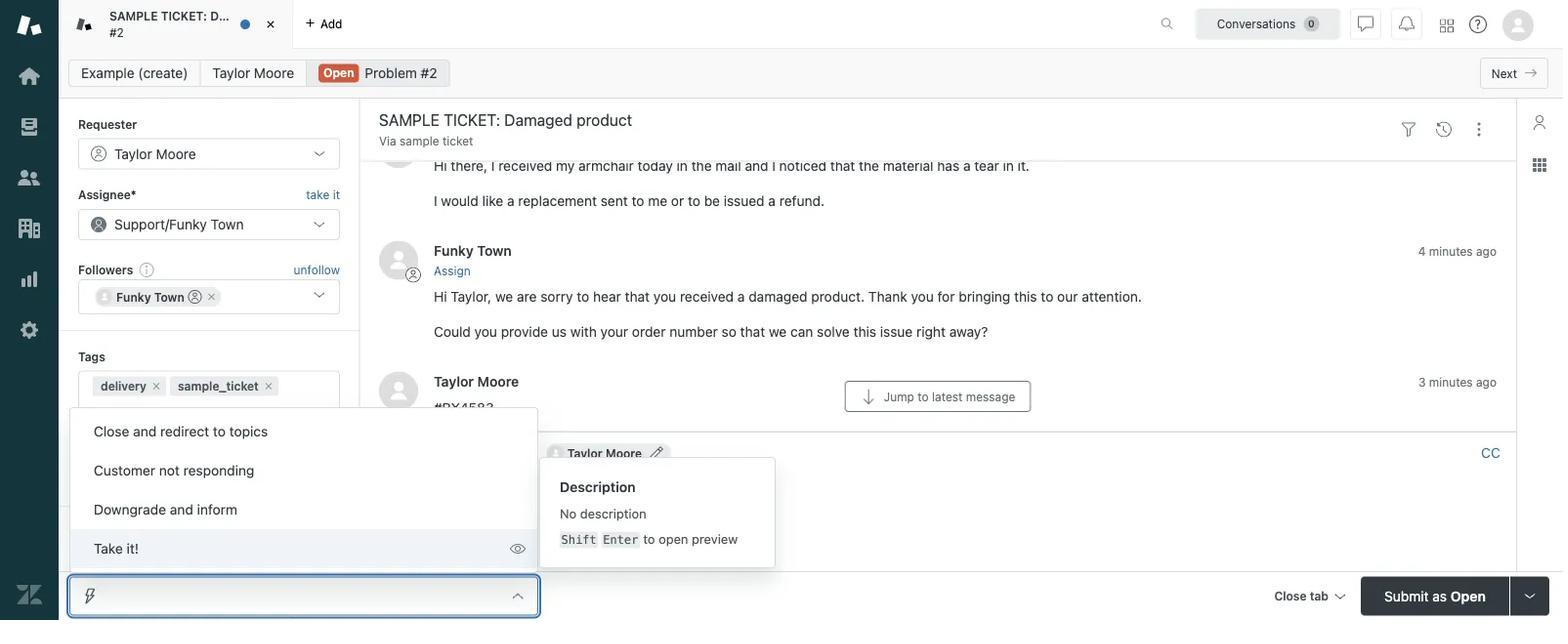 Task type: vqa. For each thing, say whether or not it's contained in the screenshot.
middle Boonsri
no



Task type: locate. For each thing, give the bounding box(es) containing it.
1 vertical spatial #2
[[421, 65, 437, 81]]

0 vertical spatial close
[[94, 424, 129, 440]]

customer not responding element
[[94, 461, 254, 481]]

the
[[691, 157, 712, 173], [859, 157, 879, 173]]

2 in from the left
[[1003, 157, 1014, 173]]

delivery
[[101, 380, 147, 393]]

for
[[938, 288, 955, 304]]

could
[[434, 323, 471, 339]]

format text image
[[416, 541, 432, 557]]

views image
[[17, 114, 42, 140]]

no
[[560, 507, 577, 521]]

0 vertical spatial funky
[[169, 216, 207, 232]]

0 vertical spatial open
[[324, 66, 354, 80]]

moore inside requester "element"
[[156, 145, 196, 162]]

replacement
[[518, 192, 597, 208]]

add link (cmd k) image
[[522, 541, 537, 557]]

take it! option
[[70, 530, 537, 569]]

minutes for #rx4583
[[1429, 375, 1473, 389]]

0 horizontal spatial the
[[691, 157, 712, 173]]

funky inside assignee* element
[[169, 216, 207, 232]]

town inside option
[[154, 290, 184, 304]]

assign button
[[434, 262, 471, 280]]

example
[[81, 65, 134, 81]]

minutes right 4 in the top of the page
[[1429, 244, 1473, 257]]

minutes right 3
[[1429, 375, 1473, 389]]

1 horizontal spatial i
[[491, 157, 495, 173]]

jump
[[884, 390, 914, 404]]

avatar image left assign button
[[379, 240, 418, 279]]

2 ago from the top
[[1476, 375, 1497, 389]]

the left material
[[859, 157, 879, 173]]

remove image right delivery
[[150, 381, 162, 392]]

close up customer
[[94, 424, 129, 440]]

town right /
[[211, 216, 244, 232]]

take it
[[306, 188, 340, 202]]

2 horizontal spatial and
[[745, 157, 768, 173]]

0 horizontal spatial open
[[324, 66, 354, 80]]

assignee*
[[78, 188, 136, 202]]

can
[[790, 323, 813, 339]]

close and redirect to topics
[[94, 424, 268, 440]]

sorry
[[541, 288, 573, 304]]

and left inform
[[170, 502, 193, 518]]

1 vertical spatial ago
[[1476, 375, 1497, 389]]

0 vertical spatial this
[[1014, 288, 1037, 304]]

moore down close 'icon'
[[254, 65, 294, 81]]

1 horizontal spatial in
[[1003, 157, 1014, 173]]

or
[[671, 192, 684, 208]]

taylor moore inside conversationlabel log
[[434, 373, 519, 389]]

open inside secondary element
[[324, 66, 354, 80]]

taylor moore
[[212, 65, 294, 81], [114, 145, 196, 162], [434, 373, 519, 389], [567, 447, 642, 460]]

that right hear
[[625, 288, 650, 304]]

hi down via sample ticket
[[434, 157, 447, 173]]

funky inside option
[[116, 290, 151, 304]]

ago right 3
[[1476, 375, 1497, 389]]

1 vertical spatial received
[[680, 288, 734, 304]]

would
[[441, 192, 479, 208]]

open right as
[[1451, 588, 1486, 604]]

Subject field
[[375, 108, 1387, 132]]

take
[[306, 188, 330, 202]]

0 horizontal spatial close
[[94, 424, 129, 440]]

shift enter to open preview
[[561, 532, 738, 547]]

zendesk support image
[[17, 13, 42, 38]]

shift
[[561, 533, 597, 547]]

2 horizontal spatial town
[[477, 242, 512, 258]]

2 vertical spatial funky
[[116, 290, 151, 304]]

town left user is an agent image
[[154, 290, 184, 304]]

None field
[[106, 588, 502, 605]]

taylor moore up the #rx4583
[[434, 373, 519, 389]]

and left redirect
[[133, 424, 157, 440]]

1 horizontal spatial received
[[680, 288, 734, 304]]

#2 down 'sample'
[[109, 25, 124, 39]]

moore inside secondary element
[[254, 65, 294, 81]]

this
[[1014, 288, 1037, 304], [854, 323, 877, 339]]

in left the it.
[[1003, 157, 1014, 173]]

1 horizontal spatial and
[[170, 502, 193, 518]]

edit user image
[[650, 447, 664, 460]]

sent
[[601, 192, 628, 208]]

taylor inside secondary element
[[212, 65, 250, 81]]

minutes for hi taylor, we are sorry to hear that you received a damaged product. thank you for bringing this to our attention.
[[1429, 244, 1473, 257]]

moore up support / funky town
[[156, 145, 196, 162]]

tab
[[1310, 590, 1329, 603]]

1 vertical spatial town
[[477, 242, 512, 258]]

1 horizontal spatial #2
[[421, 65, 437, 81]]

1 the from the left
[[691, 157, 712, 173]]

ago right 4 in the top of the page
[[1476, 244, 1497, 257]]

i right there,
[[491, 157, 495, 173]]

that right noticed
[[830, 157, 855, 173]]

hi
[[434, 157, 447, 173], [434, 288, 447, 304]]

and for close and redirect to topics
[[133, 424, 157, 440]]

problem up downgrade
[[91, 467, 143, 483]]

town for funky town
[[154, 290, 184, 304]]

0 horizontal spatial that
[[625, 288, 650, 304]]

product
[[268, 9, 313, 23]]

0 vertical spatial ago
[[1476, 244, 1497, 257]]

taylor up the #rx4583
[[434, 373, 474, 389]]

i left would
[[434, 192, 437, 208]]

1 vertical spatial hi
[[434, 288, 447, 304]]

provide
[[501, 323, 548, 339]]

#2 inside sample ticket: damaged product #2
[[109, 25, 124, 39]]

0 horizontal spatial and
[[133, 424, 157, 440]]

draft mode image
[[381, 541, 397, 557]]

hi down assign button
[[434, 288, 447, 304]]

town down like
[[477, 242, 512, 258]]

1 avatar image from the top
[[379, 240, 418, 279]]

0 vertical spatial minutes
[[1429, 244, 1473, 257]]

2 horizontal spatial funky
[[434, 242, 474, 258]]

downgrade and inform
[[94, 502, 237, 518]]

1 in from the left
[[677, 157, 688, 173]]

remove image up topics
[[263, 381, 274, 392]]

1 minutes from the top
[[1429, 244, 1473, 257]]

sample
[[109, 9, 158, 23]]

1 vertical spatial close
[[1274, 590, 1307, 603]]

to right jump
[[918, 390, 929, 404]]

received left my
[[498, 157, 552, 173]]

taylor moore down close 'icon'
[[212, 65, 294, 81]]

1 vertical spatial problem
[[91, 467, 143, 483]]

close and redirect to topics element
[[94, 422, 268, 442]]

problem inside popup button
[[91, 467, 143, 483]]

the left mail
[[691, 157, 712, 173]]

0 vertical spatial #2
[[109, 25, 124, 39]]

that right so
[[740, 323, 765, 339]]

2 avatar image from the top
[[379, 371, 418, 410]]

2 hi from the top
[[434, 288, 447, 304]]

remove image right user is an agent image
[[206, 291, 218, 303]]

town inside the funky town assign
[[477, 242, 512, 258]]

add button
[[293, 0, 354, 48]]

description
[[560, 479, 636, 495]]

close left tab
[[1274, 590, 1307, 603]]

taylor down sample ticket: damaged product #2
[[212, 65, 250, 81]]

0 horizontal spatial funky
[[116, 290, 151, 304]]

1 vertical spatial and
[[133, 424, 157, 440]]

a right issued
[[768, 192, 776, 208]]

town
[[211, 216, 244, 232], [477, 242, 512, 258], [154, 290, 184, 304]]

and for downgrade and inform
[[170, 502, 193, 518]]

taylor moore inside secondary element
[[212, 65, 294, 81]]

0 vertical spatial and
[[745, 157, 768, 173]]

topics
[[229, 424, 268, 440]]

0 horizontal spatial town
[[154, 290, 184, 304]]

1 vertical spatial taylor moore link
[[434, 373, 519, 389]]

we left are
[[495, 288, 513, 304]]

moore inside conversationlabel log
[[477, 373, 519, 389]]

filter image
[[1401, 122, 1417, 137]]

1 horizontal spatial town
[[211, 216, 244, 232]]

this left issue
[[854, 323, 877, 339]]

0 horizontal spatial received
[[498, 157, 552, 173]]

organizations image
[[17, 216, 42, 241]]

it
[[333, 188, 340, 202]]

remove image
[[206, 291, 218, 303], [150, 381, 162, 392], [263, 381, 274, 392]]

hide composer image
[[930, 424, 946, 440]]

to
[[517, 445, 532, 461]]

1 vertical spatial avatar image
[[379, 371, 418, 410]]

0 horizontal spatial remove image
[[150, 381, 162, 392]]

taylor moore link down close 'icon'
[[200, 60, 307, 87]]

order
[[632, 323, 666, 339]]

i left noticed
[[772, 157, 776, 173]]

funky inside the funky town assign
[[434, 242, 474, 258]]

button displays agent's chat status as invisible. image
[[1358, 16, 1374, 32]]

to inside button
[[918, 390, 929, 404]]

2 vertical spatial that
[[740, 323, 765, 339]]

taylor right taylor.moore@example.com icon
[[567, 447, 603, 460]]

problem for problem
[[91, 467, 143, 483]]

1 vertical spatial funky
[[434, 242, 474, 258]]

minutes
[[1429, 244, 1473, 257], [1429, 375, 1473, 389]]

cc
[[1481, 445, 1501, 461]]

avatar image left the #rx4583
[[379, 371, 418, 410]]

(create)
[[138, 65, 188, 81]]

you up order
[[654, 288, 676, 304]]

description
[[580, 507, 647, 521]]

zendesk image
[[17, 582, 42, 608]]

2 horizontal spatial you
[[911, 288, 934, 304]]

admin image
[[17, 318, 42, 343]]

1 ago from the top
[[1476, 244, 1497, 257]]

close inside close and redirect to topics element
[[94, 424, 129, 440]]

2 horizontal spatial that
[[830, 157, 855, 173]]

taylor down requester
[[114, 145, 152, 162]]

1 horizontal spatial taylor moore link
[[434, 373, 519, 389]]

i would like a replacement sent to me or to be issued a refund.
[[434, 192, 825, 208]]

that
[[830, 157, 855, 173], [625, 288, 650, 304], [740, 323, 765, 339]]

received up the could you provide us with your order number so that we can solve this issue right away?
[[680, 288, 734, 304]]

open
[[659, 532, 688, 547]]

displays possible ticket submission types image
[[1522, 589, 1538, 604]]

2 minutes from the top
[[1429, 375, 1473, 389]]

close inside close tab dropdown button
[[1274, 590, 1307, 603]]

and right mail
[[745, 157, 768, 173]]

1 horizontal spatial the
[[859, 157, 879, 173]]

tab containing sample ticket: damaged product
[[59, 0, 313, 49]]

sample_ticket
[[178, 380, 259, 393]]

we left 'can'
[[769, 323, 787, 339]]

1 vertical spatial that
[[625, 288, 650, 304]]

0 horizontal spatial in
[[677, 157, 688, 173]]

funky for funky town assign
[[434, 242, 474, 258]]

take
[[94, 541, 123, 557]]

tab
[[59, 0, 313, 49]]

funky town option
[[95, 287, 222, 307]]

0 vertical spatial hi
[[434, 157, 447, 173]]

1 horizontal spatial that
[[740, 323, 765, 339]]

hear
[[593, 288, 621, 304]]

a
[[963, 157, 971, 173], [507, 192, 515, 208], [768, 192, 776, 208], [738, 288, 745, 304]]

so
[[722, 323, 737, 339]]

solve
[[817, 323, 850, 339]]

1 horizontal spatial open
[[1451, 588, 1486, 604]]

0 horizontal spatial this
[[854, 323, 877, 339]]

#2 up via sample ticket
[[421, 65, 437, 81]]

conversationlabel log
[[360, 113, 1516, 432]]

get help image
[[1469, 16, 1487, 33]]

1 vertical spatial we
[[769, 323, 787, 339]]

0 vertical spatial taylor moore link
[[200, 60, 307, 87]]

0 horizontal spatial we
[[495, 288, 513, 304]]

you right could
[[474, 323, 497, 339]]

2 vertical spatial and
[[170, 502, 193, 518]]

sample
[[400, 134, 439, 148]]

open down add
[[324, 66, 354, 80]]

1 hi from the top
[[434, 157, 447, 173]]

armchair
[[579, 157, 634, 173]]

funky up assign at top
[[434, 242, 474, 258]]

0 horizontal spatial you
[[474, 323, 497, 339]]

sample ticket: damaged product #2
[[109, 9, 313, 39]]

unfollow button
[[294, 261, 340, 278]]

moore
[[254, 65, 294, 81], [156, 145, 196, 162], [477, 373, 519, 389], [606, 447, 642, 460]]

assignee* element
[[78, 209, 340, 240]]

problem inside secondary element
[[365, 65, 417, 81]]

you left for
[[911, 288, 934, 304]]

1 horizontal spatial close
[[1274, 590, 1307, 603]]

via
[[379, 134, 396, 148]]

taylor moore up "description"
[[567, 447, 642, 460]]

problem up via
[[365, 65, 417, 81]]

remove image for sample_ticket
[[263, 381, 274, 392]]

to left open
[[643, 532, 655, 547]]

0 horizontal spatial taylor moore link
[[200, 60, 307, 87]]

/
[[165, 216, 169, 232]]

funky right the funkytownclown1@gmail.com icon
[[116, 290, 151, 304]]

0 vertical spatial we
[[495, 288, 513, 304]]

we
[[495, 288, 513, 304], [769, 323, 787, 339]]

conversations button
[[1196, 8, 1341, 40]]

taylor moore link inside secondary element
[[200, 60, 307, 87]]

ticket
[[443, 134, 473, 148]]

2 horizontal spatial remove image
[[263, 381, 274, 392]]

taylor moore down requester
[[114, 145, 196, 162]]

avatar image
[[379, 240, 418, 279], [379, 371, 418, 410]]

1 horizontal spatial funky
[[169, 216, 207, 232]]

main element
[[0, 0, 59, 620]]

close for close tab
[[1274, 590, 1307, 603]]

next
[[1492, 66, 1517, 80]]

taylor moore link up the #rx4583
[[434, 373, 519, 389]]

funky right support
[[169, 216, 207, 232]]

0 vertical spatial avatar image
[[379, 240, 418, 279]]

0 vertical spatial town
[[211, 216, 244, 232]]

2 vertical spatial town
[[154, 290, 184, 304]]

there,
[[451, 157, 488, 173]]

1 horizontal spatial remove image
[[206, 291, 218, 303]]

this right bringing
[[1014, 288, 1037, 304]]

in right today
[[677, 157, 688, 173]]

moore up the #rx4583
[[477, 373, 519, 389]]

your
[[600, 323, 628, 339]]

1 horizontal spatial we
[[769, 323, 787, 339]]

add attachment image
[[487, 541, 502, 557]]

0 horizontal spatial problem
[[91, 467, 143, 483]]

1 horizontal spatial problem
[[365, 65, 417, 81]]

with
[[570, 323, 597, 339]]

our
[[1057, 288, 1078, 304]]

1 vertical spatial minutes
[[1429, 375, 1473, 389]]

close for close and redirect to topics
[[94, 424, 129, 440]]

0 vertical spatial problem
[[365, 65, 417, 81]]

take it button
[[306, 185, 340, 205]]

0 horizontal spatial #2
[[109, 25, 124, 39]]

attention.
[[1082, 288, 1142, 304]]

taylor inside requester "element"
[[114, 145, 152, 162]]

via sample ticket
[[379, 134, 473, 148]]



Task type: describe. For each thing, give the bounding box(es) containing it.
tags
[[78, 350, 105, 364]]

ticket actions image
[[1471, 122, 1487, 137]]

4 minutes ago text field
[[1418, 244, 1497, 257]]

mail
[[716, 157, 741, 173]]

hi there, i received my armchair today in the mail and i noticed that the material has a tear in it.
[[434, 157, 1030, 173]]

preview
[[692, 532, 738, 547]]

downgrade and inform element
[[94, 500, 237, 520]]

assign
[[434, 264, 471, 278]]

enter
[[603, 533, 638, 547]]

taylor inside conversationlabel log
[[434, 373, 474, 389]]

moore left edit user icon
[[606, 447, 642, 460]]

funky town assign
[[434, 242, 512, 278]]

taylor.moore@example.com image
[[548, 446, 564, 461]]

info on adding followers image
[[139, 262, 155, 277]]

funky town
[[116, 290, 184, 304]]

damaged
[[749, 288, 808, 304]]

it!
[[127, 541, 139, 557]]

issued
[[724, 192, 765, 208]]

funky for funky town
[[116, 290, 151, 304]]

conversations
[[1217, 17, 1296, 31]]

3 minutes ago text field
[[1419, 375, 1497, 389]]

get started image
[[17, 64, 42, 89]]

a right the has
[[963, 157, 971, 173]]

#rx4583
[[434, 400, 494, 416]]

close tab button
[[1266, 577, 1353, 619]]

2 horizontal spatial i
[[772, 157, 776, 173]]

hi for hi taylor, we are sorry to hear that you received a damaged product. thank you for bringing this to our attention.
[[434, 288, 447, 304]]

away?
[[949, 323, 988, 339]]

to left our
[[1041, 288, 1054, 304]]

unfollow
[[294, 263, 340, 277]]

requester element
[[78, 138, 340, 169]]

refund.
[[779, 192, 825, 208]]

support / funky town
[[114, 216, 244, 232]]

0 horizontal spatial i
[[434, 192, 437, 208]]

customers image
[[17, 165, 42, 191]]

hi for hi there, i received my armchair today in the mail and i noticed that the material has a tear in it.
[[434, 157, 447, 173]]

thank
[[868, 288, 907, 304]]

no description
[[560, 507, 647, 521]]

notifications image
[[1399, 16, 1415, 32]]

ago for #rx4583
[[1476, 375, 1497, 389]]

noticed
[[779, 157, 827, 173]]

us
[[552, 323, 567, 339]]

damaged
[[210, 9, 265, 23]]

town inside assignee* element
[[211, 216, 244, 232]]

zendesk products image
[[1440, 19, 1454, 33]]

4
[[1418, 244, 1426, 257]]

urgent button
[[219, 459, 340, 490]]

number
[[670, 323, 718, 339]]

events image
[[1436, 122, 1452, 137]]

taylor,
[[451, 288, 492, 304]]

close image
[[261, 15, 280, 34]]

1 horizontal spatial this
[[1014, 288, 1037, 304]]

product.
[[811, 288, 865, 304]]

responding
[[183, 463, 254, 479]]

1 horizontal spatial you
[[654, 288, 676, 304]]

3 minutes ago
[[1419, 375, 1497, 389]]

4 minutes ago
[[1418, 244, 1497, 257]]

funky town link
[[434, 242, 512, 258]]

customer
[[94, 463, 155, 479]]

ticket:
[[161, 9, 207, 23]]

reporting image
[[17, 267, 42, 292]]

take it! element
[[94, 539, 139, 559]]

to left topics
[[213, 424, 226, 440]]

type
[[78, 438, 106, 452]]

followers
[[78, 263, 133, 276]]

to right or
[[688, 192, 700, 208]]

hi taylor, we are sorry to hear that you received a damaged product. thank you for bringing this to our attention.
[[434, 288, 1142, 304]]

add
[[320, 17, 342, 31]]

has
[[937, 157, 960, 173]]

to left hear
[[577, 288, 589, 304]]

ago for hi taylor, we are sorry to hear that you received a damaged product. thank you for bringing this to our attention.
[[1476, 244, 1497, 257]]

urgent
[[232, 467, 275, 483]]

2 the from the left
[[859, 157, 879, 173]]

issue
[[880, 323, 913, 339]]

be
[[704, 192, 720, 208]]

Public reply composer text field
[[369, 474, 1508, 515]]

jump to latest message
[[884, 390, 1015, 404]]

tabs tab list
[[59, 0, 1140, 49]]

remove image for delivery
[[150, 381, 162, 392]]

example (create)
[[81, 65, 188, 81]]

3
[[1419, 375, 1426, 389]]

today
[[638, 157, 673, 173]]

could you provide us with your order number so that we can solve this issue right away?
[[434, 323, 988, 339]]

secondary element
[[59, 54, 1563, 93]]

apps image
[[1532, 157, 1548, 173]]

next button
[[1480, 58, 1549, 89]]

as
[[1433, 588, 1447, 604]]

submit as open
[[1385, 588, 1486, 604]]

are
[[517, 288, 537, 304]]

my
[[556, 157, 575, 173]]

followers element
[[78, 280, 340, 315]]

1 vertical spatial this
[[854, 323, 877, 339]]

0 vertical spatial that
[[830, 157, 855, 173]]

user is an agent image
[[188, 290, 202, 304]]

taylor moore link inside conversationlabel log
[[434, 373, 519, 389]]

to inside shift enter to open preview
[[643, 532, 655, 547]]

and inside conversationlabel log
[[745, 157, 768, 173]]

#2 inside secondary element
[[421, 65, 437, 81]]

downgrade
[[94, 502, 166, 518]]

material
[[883, 157, 934, 173]]

submit
[[1385, 588, 1429, 604]]

town for funky town assign
[[477, 242, 512, 258]]

not
[[159, 463, 180, 479]]

example (create) button
[[68, 60, 201, 87]]

taylor moore inside requester "element"
[[114, 145, 196, 162]]

it.
[[1018, 157, 1030, 173]]

redirect
[[160, 424, 209, 440]]

0 vertical spatial received
[[498, 157, 552, 173]]

a left damaged
[[738, 288, 745, 304]]

inform
[[197, 502, 237, 518]]

latest
[[932, 390, 963, 404]]

1 vertical spatial open
[[1451, 588, 1486, 604]]

a right like
[[507, 192, 515, 208]]

to left me
[[632, 192, 644, 208]]

cc button
[[1481, 445, 1501, 462]]

customer context image
[[1532, 114, 1548, 130]]

insert emojis image
[[451, 541, 467, 557]]

priority
[[219, 438, 261, 452]]

funkytownclown1@gmail.com image
[[97, 289, 112, 305]]

jump to latest message button
[[845, 381, 1031, 412]]

problem for problem #2
[[365, 65, 417, 81]]

tear
[[974, 157, 999, 173]]

take it!
[[94, 541, 139, 557]]



